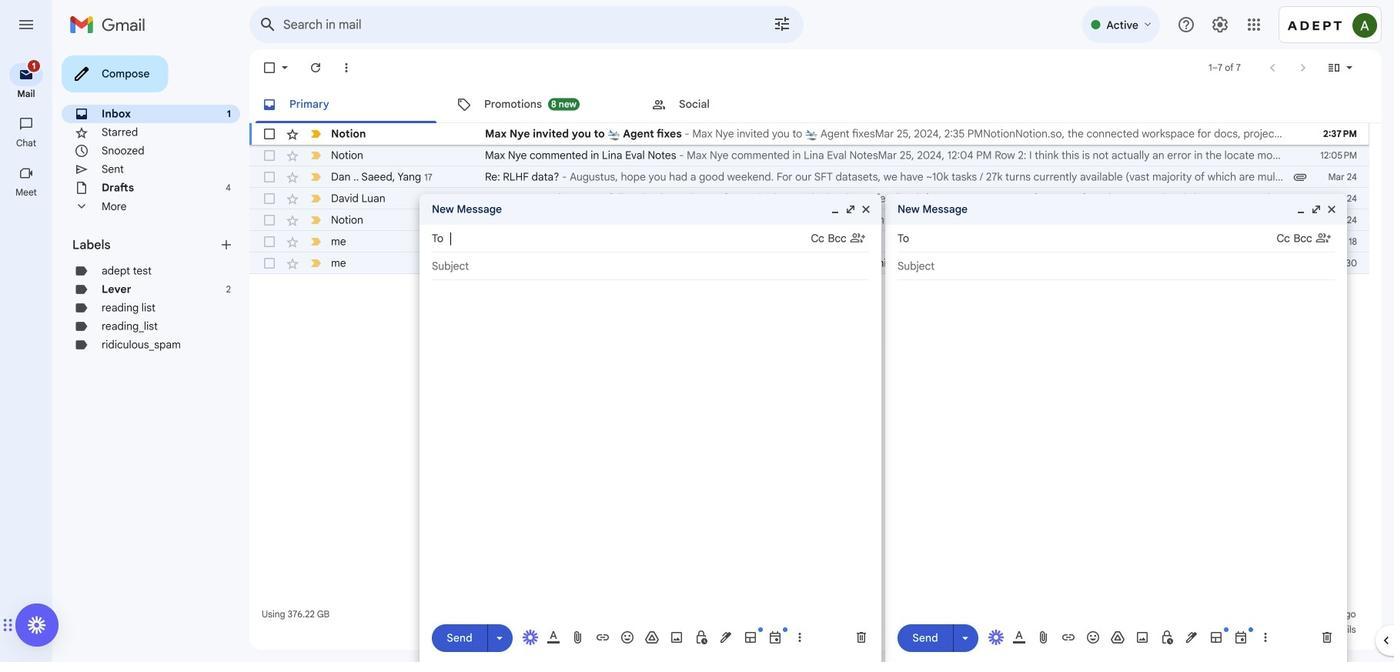 Task type: locate. For each thing, give the bounding box(es) containing it.
1 horizontal spatial attach files image
[[1037, 630, 1052, 645]]

0 horizontal spatial dialog
[[420, 194, 882, 662]]

1 insert files using drive image from the left
[[645, 630, 660, 645]]

insert files using drive image
[[645, 630, 660, 645], [1111, 630, 1126, 645]]

0 horizontal spatial insert signature image
[[719, 630, 734, 645]]

promotions, 8 new messages, tab
[[444, 86, 639, 123]]

more options image
[[796, 630, 805, 645], [1262, 630, 1271, 645]]

0 horizontal spatial insert link ‪(⌘k)‬ image
[[595, 630, 611, 645]]

set up a time to meet image
[[1234, 630, 1249, 645]]

0 horizontal spatial 🛬 image
[[608, 128, 621, 141]]

refresh image
[[308, 60, 323, 75]]

0 horizontal spatial attach files image
[[571, 630, 586, 645]]

more email options image
[[339, 60, 354, 75]]

None checkbox
[[262, 148, 277, 163], [262, 191, 277, 206], [262, 213, 277, 228], [262, 256, 277, 271], [262, 148, 277, 163], [262, 191, 277, 206], [262, 213, 277, 228], [262, 256, 277, 271]]

0 horizontal spatial more options image
[[796, 630, 805, 645]]

select a layout image
[[743, 630, 759, 645], [1209, 630, 1225, 645]]

toggle confidential mode image
[[694, 630, 709, 645], [1160, 630, 1175, 645]]

1 horizontal spatial select a layout image
[[1209, 630, 1225, 645]]

1 horizontal spatial insert files using drive image
[[1111, 630, 1126, 645]]

select a layout image for insert signature image related to the toggle confidential mode icon for set up a time to meet image on the right of page
[[1209, 630, 1225, 645]]

0 horizontal spatial insert files using drive image
[[645, 630, 660, 645]]

2 more options image from the left
[[1262, 630, 1271, 645]]

1 horizontal spatial toggle confidential mode image
[[1160, 630, 1175, 645]]

tab list
[[250, 86, 1383, 123]]

1 insert emoji ‪(⌘⇧2)‬ image from the left
[[620, 630, 635, 645]]

2 select a layout image from the left
[[1209, 630, 1225, 645]]

1 dialog from the left
[[420, 194, 882, 662]]

minimize image
[[1296, 203, 1308, 216]]

2 insert link ‪(⌘k)‬ image from the left
[[1061, 630, 1077, 645]]

subject field down to recipients text field
[[898, 259, 1336, 274]]

2 subject field from the left
[[898, 259, 1336, 274]]

1 horizontal spatial more options image
[[1262, 630, 1271, 645]]

insert files using drive image for insert photo related to set up a time to meet icon's the toggle confidential mode icon
[[645, 630, 660, 645]]

To recipients text field
[[916, 226, 1277, 251]]

🗣️ image
[[485, 236, 498, 249], [1081, 236, 1094, 249]]

1 insert link ‪(⌘k)‬ image from the left
[[595, 630, 611, 645]]

more options image for set up a time to meet icon
[[796, 630, 805, 645]]

1 🗣️ image from the left
[[485, 236, 498, 249]]

2 insert emoji ‪(⌘⇧2)‬ image from the left
[[1086, 630, 1101, 645]]

1 horizontal spatial insert emoji ‪(⌘⇧2)‬ image
[[1086, 630, 1101, 645]]

record a loom image
[[28, 616, 46, 635]]

2 insert photo image from the left
[[1135, 630, 1151, 645]]

insert photo image
[[669, 630, 685, 645], [1135, 630, 1151, 645]]

1 horizontal spatial 🛬 image
[[806, 128, 819, 141]]

footer
[[250, 607, 1370, 638]]

2 row from the top
[[250, 145, 1370, 166]]

0 horizontal spatial insert photo image
[[669, 630, 685, 645]]

2 toggle confidential mode image from the left
[[1160, 630, 1175, 645]]

insert emoji ‪(⌘⇧2)‬ image
[[620, 630, 635, 645], [1086, 630, 1101, 645]]

insert signature image left set up a time to meet image on the right of page
[[1185, 630, 1200, 645]]

subject field for to recipients text box
[[432, 259, 870, 274]]

attach files image
[[571, 630, 586, 645], [1037, 630, 1052, 645]]

more send options image
[[492, 631, 508, 646]]

1 toggle confidential mode image from the left
[[694, 630, 709, 645]]

navigation
[[0, 49, 54, 662]]

toggle confidential mode image left set up a time to meet image on the right of page
[[1160, 630, 1175, 645]]

1 horizontal spatial insert signature image
[[1185, 630, 1200, 645]]

1 horizontal spatial subject field
[[898, 259, 1336, 274]]

1 more options image from the left
[[796, 630, 805, 645]]

select a layout image left set up a time to meet icon
[[743, 630, 759, 645]]

more options image right set up a time to meet icon
[[796, 630, 805, 645]]

dialog
[[420, 194, 882, 662], [886, 194, 1348, 662]]

2 attach files image from the left
[[1037, 630, 1052, 645]]

2 insert files using drive image from the left
[[1111, 630, 1126, 645]]

🛬 image
[[608, 128, 621, 141], [806, 128, 819, 141]]

0 horizontal spatial subject field
[[432, 259, 870, 274]]

0 horizontal spatial select a layout image
[[743, 630, 759, 645]]

1 horizontal spatial insert link ‪(⌘k)‬ image
[[1061, 630, 1077, 645]]

insert emoji ‪(⌘⇧2)‬ image for insert link ‪(⌘k)‬ image corresponding to attach files icon for more send options image at the left
[[620, 630, 635, 645]]

1 attach files image from the left
[[571, 630, 586, 645]]

subject field down to recipients text box
[[432, 259, 870, 274]]

1 horizontal spatial insert photo image
[[1135, 630, 1151, 645]]

has attachment image
[[1293, 169, 1309, 185]]

move image
[[2, 616, 8, 635]]

None checkbox
[[262, 60, 277, 75], [262, 126, 277, 142], [262, 169, 277, 185], [262, 234, 277, 250], [262, 60, 277, 75], [262, 126, 277, 142], [262, 169, 277, 185], [262, 234, 277, 250]]

main menu image
[[17, 15, 35, 34]]

Subject field
[[432, 259, 870, 274], [898, 259, 1336, 274]]

more options image right set up a time to meet image on the right of page
[[1262, 630, 1271, 645]]

1 subject field from the left
[[432, 259, 870, 274]]

1 horizontal spatial 🗣️ image
[[1081, 236, 1094, 249]]

heading
[[0, 88, 52, 100], [0, 137, 52, 149], [0, 186, 52, 199], [72, 237, 219, 253]]

minimize image
[[830, 203, 842, 216]]

1 horizontal spatial dialog
[[886, 194, 1348, 662]]

1 insert signature image from the left
[[719, 630, 734, 645]]

insert signature image left set up a time to meet icon
[[719, 630, 734, 645]]

0 horizontal spatial insert emoji ‪(⌘⇧2)‬ image
[[620, 630, 635, 645]]

⚔️ image
[[676, 236, 689, 249]]

gmail image
[[69, 9, 153, 40]]

5 row from the top
[[250, 210, 1370, 231]]

0 horizontal spatial toggle confidential mode image
[[694, 630, 709, 645]]

support image
[[1178, 15, 1196, 34]]

select a layout image left set up a time to meet image on the right of page
[[1209, 630, 1225, 645]]

1 insert photo image from the left
[[669, 630, 685, 645]]

1 select a layout image from the left
[[743, 630, 759, 645]]

0 horizontal spatial 🗣️ image
[[485, 236, 498, 249]]

toggle confidential mode image for set up a time to meet image on the right of page
[[1160, 630, 1175, 645]]

1 🛬 image from the left
[[608, 128, 621, 141]]

2 insert signature image from the left
[[1185, 630, 1200, 645]]

toggle confidential mode image left set up a time to meet icon
[[694, 630, 709, 645]]

insert link ‪(⌘k)‬ image
[[595, 630, 611, 645], [1061, 630, 1077, 645]]

more options image for set up a time to meet image on the right of page
[[1262, 630, 1271, 645]]

main content
[[250, 49, 1395, 650]]

insert signature image
[[719, 630, 734, 645], [1185, 630, 1200, 645]]

row
[[250, 123, 1370, 145], [250, 145, 1370, 166], [250, 166, 1370, 188], [250, 188, 1370, 210], [250, 210, 1370, 231], [250, 231, 1395, 253], [250, 253, 1395, 274]]

social tab
[[639, 86, 833, 123]]



Task type: vqa. For each thing, say whether or not it's contained in the screenshot.
second dialog from the right
yes



Task type: describe. For each thing, give the bounding box(es) containing it.
To recipients text field
[[450, 226, 811, 251]]

insert link ‪(⌘k)‬ image for attach files icon for more send options image at the left
[[595, 630, 611, 645]]

2 🗣️ image from the left
[[1081, 236, 1094, 249]]

discard draft ‪(⌘⇧d)‬ image
[[854, 630, 870, 645]]

advanced search options image
[[767, 8, 798, 39]]

insert signature image for set up a time to meet icon's the toggle confidential mode icon
[[719, 630, 734, 645]]

discard draft ‪(⌘⇧d)‬ image
[[1320, 630, 1336, 645]]

insert files using drive image for the toggle confidential mode icon for set up a time to meet image on the right of page's insert photo
[[1111, 630, 1126, 645]]

attach files image for more send options image at the left
[[571, 630, 586, 645]]

subject field for to recipients text field
[[898, 259, 1336, 274]]

pop out image
[[845, 203, 857, 216]]

Search in mail search field
[[250, 6, 804, 43]]

2 🛬 image from the left
[[806, 128, 819, 141]]

set up a time to meet image
[[768, 630, 783, 645]]

Search in mail text field
[[283, 17, 730, 32]]

search in mail image
[[254, 11, 282, 39]]

pop out image
[[1311, 203, 1323, 216]]

settings image
[[1212, 15, 1230, 34]]

1 row from the top
[[250, 123, 1370, 145]]

insert emoji ‪(⌘⇧2)‬ image for insert link ‪(⌘k)‬ image related to attach files icon corresponding to more send options icon
[[1086, 630, 1101, 645]]

toggle confidential mode image for set up a time to meet icon
[[694, 630, 709, 645]]

2 dialog from the left
[[886, 194, 1348, 662]]

move image
[[8, 616, 13, 635]]

close image
[[1326, 203, 1339, 216]]

insert photo image for set up a time to meet icon's the toggle confidential mode icon
[[669, 630, 685, 645]]

3 row from the top
[[250, 166, 1370, 188]]

insert photo image for the toggle confidential mode icon for set up a time to meet image on the right of page
[[1135, 630, 1151, 645]]

7 row from the top
[[250, 253, 1395, 274]]

select a layout image for insert signature image associated with set up a time to meet icon's the toggle confidential mode icon
[[743, 630, 759, 645]]

4 row from the top
[[250, 188, 1370, 210]]

toggle split pane mode image
[[1327, 60, 1343, 75]]

attach files image for more send options icon
[[1037, 630, 1052, 645]]

insert link ‪(⌘k)‬ image for attach files icon corresponding to more send options icon
[[1061, 630, 1077, 645]]

primary tab
[[250, 86, 443, 123]]

6 row from the top
[[250, 231, 1395, 253]]

insert signature image for the toggle confidential mode icon for set up a time to meet image on the right of page
[[1185, 630, 1200, 645]]

close image
[[860, 203, 873, 216]]

more send options image
[[958, 631, 974, 646]]



